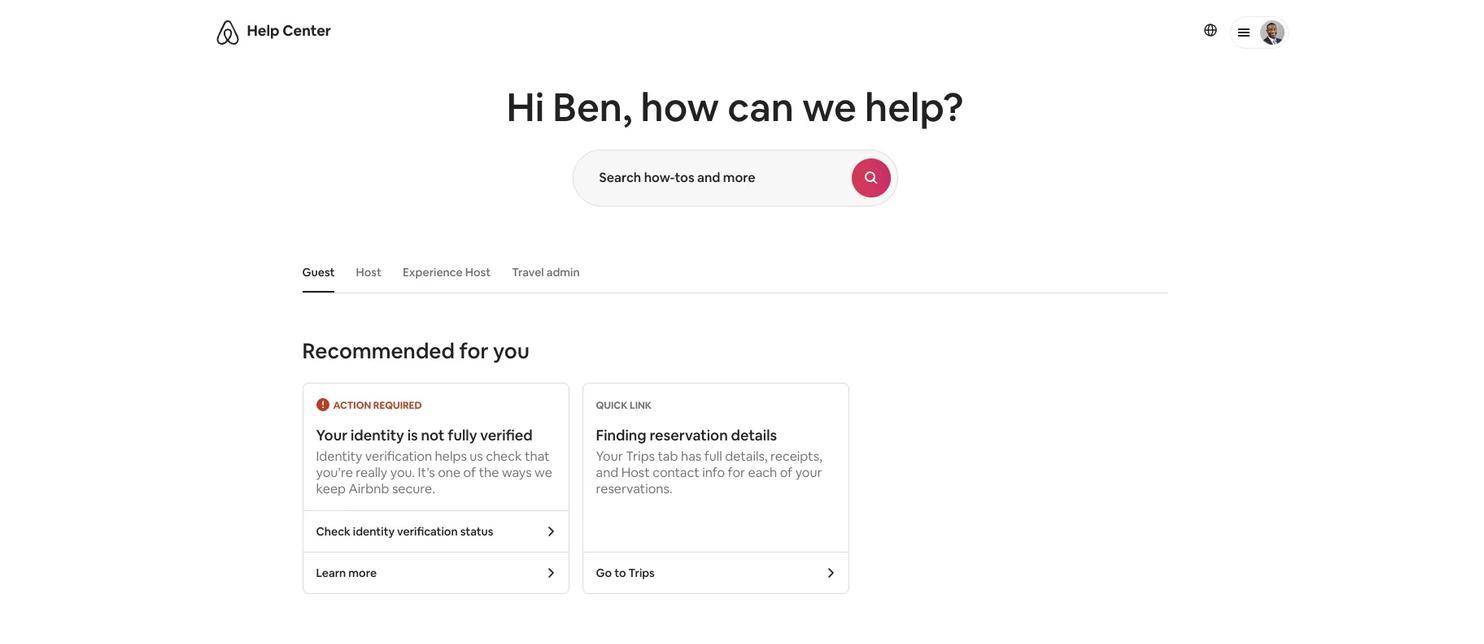 Task type: locate. For each thing, give the bounding box(es) containing it.
0 horizontal spatial your
[[316, 426, 348, 445]]

None search field
[[573, 150, 898, 207]]

1 horizontal spatial of
[[780, 465, 793, 482]]

action
[[333, 400, 371, 413]]

hi ben, how can we help?
[[507, 82, 964, 133]]

full
[[704, 448, 722, 466]]

is
[[408, 426, 418, 445]]

2 horizontal spatial host
[[622, 465, 650, 482]]

1 horizontal spatial for
[[728, 465, 745, 482]]

recommended for you
[[302, 338, 530, 365]]

tab list containing guest
[[294, 252, 1168, 293]]

identity inside "link"
[[353, 525, 395, 540]]

0 vertical spatial identity
[[351, 426, 404, 445]]

1 vertical spatial your
[[596, 448, 623, 466]]

we right can
[[803, 82, 857, 133]]

host right guest
[[356, 265, 382, 280]]

tab
[[658, 448, 678, 466]]

0 vertical spatial trips
[[626, 448, 655, 466]]

1 of from the left
[[464, 465, 476, 482]]

and
[[596, 465, 619, 482]]

0 vertical spatial your
[[316, 426, 348, 445]]

1 horizontal spatial host
[[465, 265, 491, 280]]

travel admin button
[[504, 257, 588, 288]]

status
[[460, 525, 494, 540]]

verification up learn more link
[[397, 525, 458, 540]]

check
[[316, 525, 351, 540]]

0 horizontal spatial we
[[535, 465, 552, 482]]

help?
[[865, 82, 964, 133]]

that
[[525, 448, 550, 466]]

help center
[[247, 21, 331, 40]]

more
[[349, 566, 377, 581]]

experience host button
[[395, 257, 499, 288]]

finding
[[596, 426, 647, 445]]

one
[[438, 465, 461, 482]]

identity
[[351, 426, 404, 445], [353, 525, 395, 540]]

of left your
[[780, 465, 793, 482]]

your
[[316, 426, 348, 445], [596, 448, 623, 466]]

host right and
[[622, 465, 650, 482]]

Search how-tos and more search field
[[573, 151, 852, 206]]

reservations.
[[596, 481, 673, 498]]

0 horizontal spatial for
[[459, 338, 489, 365]]

1 vertical spatial identity
[[353, 525, 395, 540]]

identity right check
[[353, 525, 395, 540]]

we right ways
[[535, 465, 552, 482]]

help
[[247, 21, 280, 40]]

admin
[[547, 265, 580, 280]]

verification inside "link"
[[397, 525, 458, 540]]

check
[[486, 448, 522, 466]]

identity for is
[[351, 426, 404, 445]]

has
[[681, 448, 702, 466]]

0 horizontal spatial host
[[356, 265, 382, 280]]

verification inside identity verification helps us check that you're really you. it's one of the ways we keep airbnb secure.
[[365, 448, 432, 466]]

check identity verification status link
[[303, 512, 568, 553]]

trips
[[626, 448, 655, 466], [629, 566, 655, 581]]

identity down action required
[[351, 426, 404, 445]]

identity
[[316, 448, 362, 466]]

0 vertical spatial for
[[459, 338, 489, 365]]

host right experience on the left top
[[465, 265, 491, 280]]

quick link
[[596, 400, 652, 413]]

go to trips
[[596, 566, 655, 581]]

0 vertical spatial verification
[[365, 448, 432, 466]]

host inside button
[[465, 265, 491, 280]]

trips right to
[[629, 566, 655, 581]]

host button
[[348, 257, 390, 288]]

of
[[464, 465, 476, 482], [780, 465, 793, 482]]

details,
[[725, 448, 768, 466]]

we
[[803, 82, 857, 133], [535, 465, 552, 482]]

your
[[796, 465, 822, 482]]

tab list
[[294, 252, 1168, 293]]

trips inside your trips tab has full details, receipts, and host contact info for each of your reservations.
[[626, 448, 655, 466]]

travel
[[512, 265, 544, 280]]

your up the identity
[[316, 426, 348, 445]]

the
[[479, 465, 499, 482]]

your for your trips tab has full details, receipts, and host contact info for each of your reservations.
[[596, 448, 623, 466]]

reservation
[[650, 426, 728, 445]]

verification
[[365, 448, 432, 466], [397, 525, 458, 540]]

1 vertical spatial we
[[535, 465, 552, 482]]

of inside your trips tab has full details, receipts, and host contact info for each of your reservations.
[[780, 465, 793, 482]]

how
[[641, 82, 719, 133]]

not
[[421, 426, 445, 445]]

link
[[630, 400, 652, 413]]

0 horizontal spatial of
[[464, 465, 476, 482]]

learn
[[316, 566, 346, 581]]

info
[[703, 465, 725, 482]]

your identity is not fully verified
[[316, 426, 533, 445]]

for
[[459, 338, 489, 365], [728, 465, 745, 482]]

for right info
[[728, 465, 745, 482]]

of left 'the' at the left of the page
[[464, 465, 476, 482]]

1 vertical spatial verification
[[397, 525, 458, 540]]

host
[[356, 265, 382, 280], [465, 265, 491, 280], [622, 465, 650, 482]]

identity for verification
[[353, 525, 395, 540]]

2 of from the left
[[780, 465, 793, 482]]

verification down is
[[365, 448, 432, 466]]

1 horizontal spatial your
[[596, 448, 623, 466]]

for left you
[[459, 338, 489, 365]]

trips left tab
[[626, 448, 655, 466]]

contact
[[653, 465, 700, 482]]

your inside your trips tab has full details, receipts, and host contact info for each of your reservations.
[[596, 448, 623, 466]]

travel admin
[[512, 265, 580, 280]]

1 vertical spatial for
[[728, 465, 745, 482]]

1 horizontal spatial we
[[803, 82, 857, 133]]

you
[[493, 338, 530, 365]]

your down finding
[[596, 448, 623, 466]]

required
[[373, 400, 422, 413]]



Task type: describe. For each thing, give the bounding box(es) containing it.
recommended
[[302, 338, 455, 365]]

it's
[[418, 465, 435, 482]]

helps
[[435, 448, 467, 466]]

learn more
[[316, 566, 377, 581]]

help center link
[[247, 21, 331, 40]]

receipts,
[[771, 448, 823, 466]]

for inside your trips tab has full details, receipts, and host contact info for each of your reservations.
[[728, 465, 745, 482]]

each
[[748, 465, 777, 482]]

to
[[615, 566, 626, 581]]

we inside identity verification helps us check that you're really you. it's one of the ways we keep airbnb secure.
[[535, 465, 552, 482]]

host inside your trips tab has full details, receipts, and host contact info for each of your reservations.
[[622, 465, 650, 482]]

guest
[[302, 265, 335, 280]]

go
[[596, 566, 612, 581]]

experience
[[403, 265, 463, 280]]

your for your identity is not fully verified
[[316, 426, 348, 445]]

action required
[[333, 400, 422, 413]]

airbnb
[[349, 481, 389, 498]]

learn more link
[[303, 553, 568, 594]]

fully
[[448, 426, 477, 445]]

hi
[[507, 82, 545, 133]]

details
[[731, 426, 777, 445]]

check identity verification status
[[316, 525, 494, 540]]

secure.
[[392, 481, 435, 498]]

verified
[[480, 426, 533, 445]]

you.
[[390, 465, 415, 482]]

identity verification helps us check that you're really you. it's one of the ways we keep airbnb secure.
[[316, 448, 552, 498]]

airbnb homepage image
[[214, 20, 240, 46]]

keep
[[316, 481, 346, 498]]

really
[[356, 465, 388, 482]]

ben,
[[553, 82, 633, 133]]

us
[[470, 448, 483, 466]]

host inside button
[[356, 265, 382, 280]]

quick
[[596, 400, 628, 413]]

your trips tab has full details, receipts, and host contact info for each of your reservations.
[[596, 448, 823, 498]]

main navigation menu image
[[1260, 20, 1285, 45]]

center
[[283, 21, 331, 40]]

ways
[[502, 465, 532, 482]]

finding reservation details
[[596, 426, 777, 445]]

of inside identity verification helps us check that you're really you. it's one of the ways we keep airbnb secure.
[[464, 465, 476, 482]]

guest button
[[294, 257, 343, 288]]

can
[[728, 82, 794, 133]]

1 vertical spatial trips
[[629, 566, 655, 581]]

go to trips link
[[583, 553, 848, 594]]

you're
[[316, 465, 353, 482]]

0 vertical spatial we
[[803, 82, 857, 133]]

experience host
[[403, 265, 491, 280]]



Task type: vqa. For each thing, say whether or not it's contained in the screenshot.
beautiful,
no



